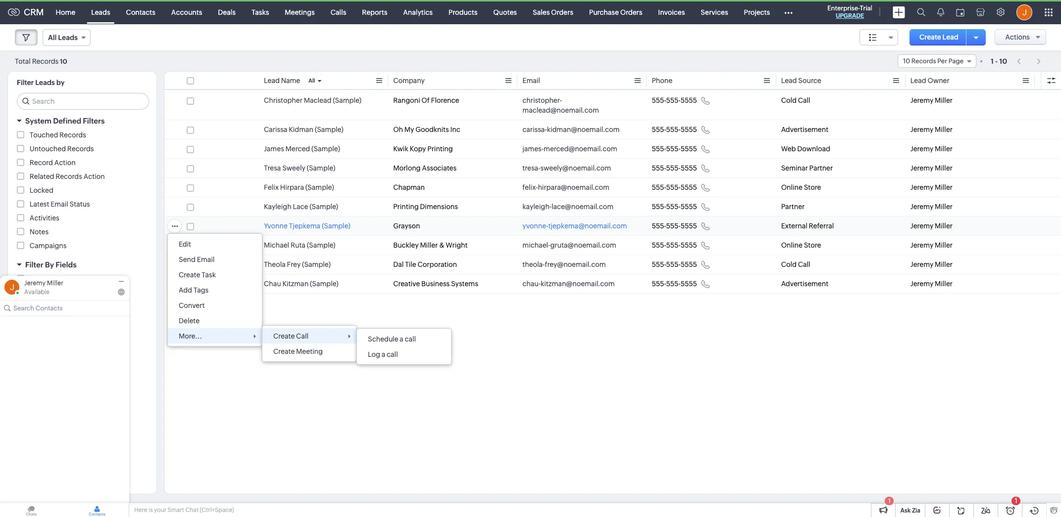 Task type: describe. For each thing, give the bounding box(es) containing it.
christopher- maclead@noemail.com
[[523, 97, 599, 114]]

jeremy for kayleigh-lace@noemail.com
[[910, 203, 933, 211]]

cold call for christopher- maclead@noemail.com
[[781, 97, 810, 104]]

download
[[797, 145, 830, 153]]

felix-hirpara@noemail.com link
[[523, 183, 609, 193]]

by
[[56, 79, 65, 87]]

orders for purchase orders
[[620, 8, 642, 16]]

ask
[[900, 508, 911, 515]]

schedule
[[368, 336, 398, 344]]

create for create call
[[273, 333, 295, 341]]

kayleigh lace (sample) link
[[264, 202, 338, 212]]

james-merced@noemail.com link
[[523, 144, 617, 154]]

kayleigh
[[264, 203, 291, 211]]

lead for lead owner
[[910, 77, 926, 85]]

christopher maclead (sample)
[[264, 97, 361, 104]]

jeremy miller for tresa-sweely@noemail.com
[[910, 164, 953, 172]]

create for create meeting
[[273, 348, 295, 356]]

contacts image
[[66, 504, 128, 518]]

related records action
[[30, 173, 105, 181]]

1 vertical spatial partner
[[781, 203, 805, 211]]

cold for christopher- maclead@noemail.com
[[781, 97, 797, 104]]

christopher-
[[523, 97, 562, 104]]

james merced (sample) link
[[264, 144, 340, 154]]

services link
[[693, 0, 736, 24]]

morlong
[[393, 164, 421, 172]]

1 store from the top
[[804, 184, 821, 192]]

10 for total records 10
[[60, 58, 67, 65]]

555-555-5555 for james-merced@noemail.com
[[652, 145, 697, 153]]

untouched records
[[30, 145, 94, 153]]

jeremy miller for felix-hirpara@noemail.com
[[910, 184, 953, 192]]

(sample) for tresa sweely (sample)
[[307, 164, 335, 172]]

purchase
[[589, 8, 619, 16]]

seminar
[[781, 164, 808, 172]]

1 horizontal spatial company
[[393, 77, 425, 85]]

kwik
[[393, 145, 408, 153]]

2 store from the top
[[804, 242, 821, 250]]

2 advertisement from the top
[[781, 280, 828, 288]]

tasks
[[251, 8, 269, 16]]

records for related
[[56, 173, 82, 181]]

michael ruta (sample) link
[[264, 241, 335, 251]]

2 horizontal spatial email
[[523, 77, 540, 85]]

2 vertical spatial call
[[296, 333, 308, 341]]

accounts link
[[163, 0, 210, 24]]

name
[[281, 77, 300, 85]]

records for total
[[32, 57, 59, 65]]

add
[[179, 287, 192, 295]]

1 vertical spatial company
[[30, 303, 61, 311]]

create lead
[[919, 33, 958, 41]]

michael-gruta@noemail.com link
[[523, 241, 616, 251]]

annual revenue
[[30, 275, 82, 283]]

untouched
[[30, 145, 66, 153]]

chau kitzman (sample)
[[264, 280, 338, 288]]

jeremy for christopher- maclead@noemail.com
[[910, 97, 933, 104]]

calls
[[331, 8, 346, 16]]

home
[[56, 8, 75, 16]]

call for schedule a call
[[405, 336, 416, 344]]

meeting
[[296, 348, 323, 356]]

records for untouched
[[67, 145, 94, 153]]

2 online store from the top
[[781, 242, 821, 250]]

frey
[[287, 261, 301, 269]]

smart
[[168, 507, 184, 514]]

associates
[[422, 164, 457, 172]]

1 horizontal spatial partner
[[809, 164, 833, 172]]

jeremy for felix-hirpara@noemail.com
[[910, 184, 933, 192]]

lace
[[293, 203, 308, 211]]

yvonne
[[264, 222, 288, 230]]

(ctrl+space)
[[200, 507, 234, 514]]

task
[[202, 271, 216, 279]]

carissa-kidman@noemail.com
[[523, 126, 620, 134]]

lead owner
[[910, 77, 949, 85]]

Search text field
[[17, 94, 149, 109]]

kopy
[[410, 145, 426, 153]]

row group containing christopher maclead (sample)
[[164, 91, 1061, 294]]

florence
[[431, 97, 459, 104]]

home link
[[48, 0, 83, 24]]

8 555-555-5555 from the top
[[652, 242, 697, 250]]

tags
[[193, 287, 209, 295]]

christopher- maclead@noemail.com link
[[523, 96, 632, 115]]

(sample) for felix hirpara (sample)
[[305, 184, 334, 192]]

a for schedule
[[400, 336, 403, 344]]

&
[[439, 242, 444, 250]]

inc
[[450, 126, 460, 134]]

lead inside button
[[942, 33, 958, 41]]

tresa sweely (sample)
[[264, 164, 335, 172]]

jeremy miller for christopher- maclead@noemail.com
[[910, 97, 953, 104]]

chau-kitzman@noemail.com
[[523, 280, 615, 288]]

latest email status
[[30, 201, 90, 208]]

tresa-
[[523, 164, 540, 172]]

kayleigh lace (sample)
[[264, 203, 338, 211]]

1 horizontal spatial printing
[[427, 145, 453, 153]]

call for theola-frey@noemail.com
[[798, 261, 810, 269]]

theola frey (sample)
[[264, 261, 331, 269]]

owner
[[928, 77, 949, 85]]

5555 for kayleigh-lace@noemail.com
[[681, 203, 697, 211]]

create task
[[179, 271, 216, 279]]

theola
[[264, 261, 286, 269]]

theola frey (sample) link
[[264, 260, 331, 270]]

sales
[[533, 8, 550, 16]]

system defined filters
[[25, 117, 105, 125]]

your
[[154, 507, 166, 514]]

notes
[[30, 228, 49, 236]]

records for touched
[[59, 131, 86, 139]]

create for create lead
[[919, 33, 941, 41]]

5555 for james-merced@noemail.com
[[681, 145, 697, 153]]

upgrade
[[836, 12, 864, 19]]

555-555-5555 for carissa-kidman@noemail.com
[[652, 126, 697, 134]]

555-555-5555 for kayleigh-lace@noemail.com
[[652, 203, 697, 211]]

external referral
[[781, 222, 834, 230]]

lace@noemail.com
[[552, 203, 614, 211]]

1 vertical spatial printing
[[393, 203, 419, 211]]

(sample) for carissa kidman (sample)
[[315, 126, 343, 134]]

revenue
[[54, 275, 82, 283]]

trial
[[860, 4, 872, 12]]

seminar partner
[[781, 164, 833, 172]]

felix hirpara (sample)
[[264, 184, 334, 192]]

(sample) for kayleigh lace (sample)
[[310, 203, 338, 211]]

tresa sweely (sample) link
[[264, 163, 335, 173]]

products
[[448, 8, 477, 16]]

related
[[30, 173, 54, 181]]

1 online from the top
[[781, 184, 802, 192]]

send
[[179, 256, 196, 264]]

of
[[422, 97, 430, 104]]

call for log a call
[[387, 351, 398, 359]]

schedule a call
[[368, 336, 416, 344]]

10 5555 from the top
[[681, 280, 697, 288]]

2 online from the top
[[781, 242, 802, 250]]

reports link
[[354, 0, 395, 24]]

external
[[781, 222, 807, 230]]

felix-hirpara@noemail.com
[[523, 184, 609, 192]]

deals
[[218, 8, 236, 16]]

5555 for tresa-sweely@noemail.com
[[681, 164, 697, 172]]

filter for filter leads by
[[17, 79, 34, 87]]



Task type: locate. For each thing, give the bounding box(es) containing it.
dal
[[393, 261, 404, 269]]

(sample) for james merced (sample)
[[311, 145, 340, 153]]

0 horizontal spatial leads
[[35, 79, 55, 87]]

(sample) right maclead
[[333, 97, 361, 104]]

filter down "total"
[[17, 79, 34, 87]]

leads right the home 'link'
[[91, 8, 110, 16]]

projects link
[[736, 0, 778, 24]]

6 5555 from the top
[[681, 203, 697, 211]]

1 vertical spatial advertisement
[[781, 280, 828, 288]]

create down the send
[[179, 271, 200, 279]]

(sample) right tjepkema
[[322, 222, 350, 230]]

1 5555 from the top
[[681, 97, 697, 104]]

more...
[[179, 333, 202, 341]]

call down lead source
[[798, 97, 810, 104]]

analytics link
[[395, 0, 441, 24]]

lead for lead source
[[781, 77, 797, 85]]

jeremy for yvonne-tjepkema@noemail.com
[[910, 222, 933, 230]]

(sample) right lace
[[310, 203, 338, 211]]

crm
[[24, 7, 44, 17]]

0 horizontal spatial action
[[54, 159, 76, 167]]

jeremy miller
[[910, 97, 953, 104], [910, 126, 953, 134], [910, 145, 953, 153], [910, 164, 953, 172], [910, 184, 953, 192], [910, 203, 953, 211], [910, 222, 953, 230], [910, 242, 953, 250], [910, 261, 953, 269], [24, 280, 63, 287], [910, 280, 953, 288]]

10 up the by
[[60, 58, 67, 65]]

1 vertical spatial cold
[[781, 261, 797, 269]]

555-
[[652, 97, 666, 104], [666, 97, 681, 104], [652, 126, 666, 134], [666, 126, 681, 134], [652, 145, 666, 153], [666, 145, 681, 153], [652, 164, 666, 172], [666, 164, 681, 172], [652, 184, 666, 192], [666, 184, 681, 192], [652, 203, 666, 211], [666, 203, 681, 211], [652, 222, 666, 230], [666, 222, 681, 230], [652, 242, 666, 250], [666, 242, 681, 250], [652, 261, 666, 269], [666, 261, 681, 269], [652, 280, 666, 288], [666, 280, 681, 288]]

email right latest
[[51, 201, 68, 208]]

3 5555 from the top
[[681, 145, 697, 153]]

yvonne-
[[523, 222, 548, 230]]

(sample) right frey
[[302, 261, 331, 269]]

(sample) right kidman
[[315, 126, 343, 134]]

sweely@noemail.com
[[540, 164, 611, 172]]

chau
[[264, 280, 281, 288]]

7 5555 from the top
[[681, 222, 697, 230]]

creative business systems
[[393, 280, 478, 288]]

a right log
[[382, 351, 385, 359]]

0 horizontal spatial company
[[30, 303, 61, 311]]

online down seminar
[[781, 184, 802, 192]]

0 vertical spatial leads
[[91, 8, 110, 16]]

0 vertical spatial store
[[804, 184, 821, 192]]

5555 for christopher- maclead@noemail.com
[[681, 97, 697, 104]]

online
[[781, 184, 802, 192], [781, 242, 802, 250]]

cold call down lead source
[[781, 97, 810, 104]]

create for create task
[[179, 271, 200, 279]]

records down defined
[[59, 131, 86, 139]]

5 555-555-5555 from the top
[[652, 184, 697, 192]]

2 5555 from the top
[[681, 126, 697, 134]]

filter
[[17, 79, 34, 87], [25, 261, 43, 269]]

delete
[[179, 317, 200, 325]]

accounts
[[171, 8, 202, 16]]

email up "christopher-"
[[523, 77, 540, 85]]

5555 for theola-frey@noemail.com
[[681, 261, 697, 269]]

chau kitzman (sample) link
[[264, 279, 338, 289]]

jeremy miller for theola-frey@noemail.com
[[910, 261, 953, 269]]

quotes link
[[485, 0, 525, 24]]

company up rangoni
[[393, 77, 425, 85]]

10 inside total records 10
[[60, 58, 67, 65]]

1 advertisement from the top
[[781, 126, 828, 134]]

0 vertical spatial filter
[[17, 79, 34, 87]]

(sample) for christopher maclead (sample)
[[333, 97, 361, 104]]

(sample) inside "link"
[[302, 261, 331, 269]]

cold down external
[[781, 261, 797, 269]]

0 horizontal spatial 10
[[60, 58, 67, 65]]

call down external referral
[[798, 261, 810, 269]]

email up task
[[197, 256, 215, 264]]

kitzman
[[282, 280, 309, 288]]

email for send email
[[197, 256, 215, 264]]

5555 for yvonne-tjepkema@noemail.com
[[681, 222, 697, 230]]

creative
[[393, 280, 420, 288]]

navigation
[[1012, 54, 1046, 68]]

enterprise-trial upgrade
[[827, 4, 872, 19]]

tile
[[405, 261, 416, 269]]

1 vertical spatial cold call
[[781, 261, 810, 269]]

0 vertical spatial company
[[393, 77, 425, 85]]

call right schedule
[[405, 336, 416, 344]]

filter for filter by fields
[[25, 261, 43, 269]]

(sample) down james merced (sample) link on the left
[[307, 164, 335, 172]]

filter by fields button
[[8, 256, 156, 274]]

10 right -
[[999, 57, 1007, 65]]

a for log
[[382, 351, 385, 359]]

grayson
[[393, 222, 420, 230]]

purchase orders link
[[581, 0, 650, 24]]

1 orders from the left
[[551, 8, 573, 16]]

online store down seminar partner
[[781, 184, 821, 192]]

lead up 'owner'
[[942, 33, 958, 41]]

morlong associates
[[393, 164, 457, 172]]

create call
[[273, 333, 308, 341]]

orders for sales orders
[[551, 8, 573, 16]]

phone
[[652, 77, 672, 85]]

referral
[[809, 222, 834, 230]]

2 cold from the top
[[781, 261, 797, 269]]

email for latest email status
[[51, 201, 68, 208]]

10 for 1 - 10
[[999, 57, 1007, 65]]

0 vertical spatial partner
[[809, 164, 833, 172]]

felix-
[[523, 184, 538, 192]]

1 vertical spatial leads
[[35, 79, 55, 87]]

jeremy for james-merced@noemail.com
[[910, 145, 933, 153]]

0 horizontal spatial email
[[51, 201, 68, 208]]

call down the schedule a call
[[387, 351, 398, 359]]

0 horizontal spatial partner
[[781, 203, 805, 211]]

rangoni of florence
[[393, 97, 459, 104]]

christopher
[[264, 97, 302, 104]]

1 cold call from the top
[[781, 97, 810, 104]]

add tags
[[179, 287, 209, 295]]

records down touched records
[[67, 145, 94, 153]]

create up "create meeting"
[[273, 333, 295, 341]]

9 555-555-5555 from the top
[[652, 261, 697, 269]]

activities
[[30, 214, 59, 222]]

source
[[798, 77, 821, 85]]

latest
[[30, 201, 49, 208]]

lead for lead name
[[264, 77, 280, 85]]

quotes
[[493, 8, 517, 16]]

(sample)
[[333, 97, 361, 104], [315, 126, 343, 134], [311, 145, 340, 153], [307, 164, 335, 172], [305, 184, 334, 192], [310, 203, 338, 211], [322, 222, 350, 230], [307, 242, 335, 250], [302, 261, 331, 269], [310, 280, 338, 288]]

invoices
[[658, 8, 685, 16]]

carissa kidman (sample) link
[[264, 125, 343, 135]]

1 vertical spatial online
[[781, 242, 802, 250]]

hirpara
[[280, 184, 304, 192]]

wright
[[446, 242, 468, 250]]

1 vertical spatial online store
[[781, 242, 821, 250]]

james merced (sample)
[[264, 145, 340, 153]]

records down record action
[[56, 173, 82, 181]]

call up "create meeting"
[[296, 333, 308, 341]]

kitzman@noemail.com
[[541, 280, 615, 288]]

2 orders from the left
[[620, 8, 642, 16]]

leads left the by
[[35, 79, 55, 87]]

printing up the associates
[[427, 145, 453, 153]]

1 vertical spatial filter
[[25, 261, 43, 269]]

partner up external
[[781, 203, 805, 211]]

printing up grayson
[[393, 203, 419, 211]]

0 vertical spatial cold call
[[781, 97, 810, 104]]

all
[[308, 78, 315, 84]]

0 horizontal spatial orders
[[551, 8, 573, 16]]

2 vertical spatial email
[[197, 256, 215, 264]]

michael-gruta@noemail.com
[[523, 242, 616, 250]]

available
[[24, 289, 49, 296]]

records up filter leads by
[[32, 57, 59, 65]]

partner
[[809, 164, 833, 172], [781, 203, 805, 211]]

james-merced@noemail.com
[[523, 145, 617, 153]]

5555
[[681, 97, 697, 104], [681, 126, 697, 134], [681, 145, 697, 153], [681, 164, 697, 172], [681, 184, 697, 192], [681, 203, 697, 211], [681, 222, 697, 230], [681, 242, 697, 250], [681, 261, 697, 269], [681, 280, 697, 288]]

tresa-sweely@noemail.com
[[523, 164, 611, 172]]

convert
[[179, 302, 205, 310]]

0 vertical spatial online
[[781, 184, 802, 192]]

chats image
[[0, 504, 62, 518]]

555-555-5555 for tresa-sweely@noemail.com
[[652, 164, 697, 172]]

(sample) for yvonne tjepkema (sample)
[[322, 222, 350, 230]]

filters
[[83, 117, 105, 125]]

4 555-555-5555 from the top
[[652, 164, 697, 172]]

products link
[[441, 0, 485, 24]]

kidman@noemail.com
[[547, 126, 620, 134]]

0 vertical spatial call
[[405, 336, 416, 344]]

jeremy miller for yvonne-tjepkema@noemail.com
[[910, 222, 953, 230]]

1 vertical spatial call
[[798, 261, 810, 269]]

0 vertical spatial call
[[798, 97, 810, 104]]

jeremy miller for kayleigh-lace@noemail.com
[[910, 203, 953, 211]]

create inside the create lead button
[[919, 33, 941, 41]]

(sample) up kayleigh lace (sample) link
[[305, 184, 334, 192]]

0 horizontal spatial printing
[[393, 203, 419, 211]]

555-555-5555 for felix-hirpara@noemail.com
[[652, 184, 697, 192]]

5555 for felix-hirpara@noemail.com
[[681, 184, 697, 192]]

cold call for theola-frey@noemail.com
[[781, 261, 810, 269]]

555-555-5555 for yvonne-tjepkema@noemail.com
[[652, 222, 697, 230]]

0 vertical spatial action
[[54, 159, 76, 167]]

action up the status
[[84, 173, 105, 181]]

1 555-555-5555 from the top
[[652, 97, 697, 104]]

gruta@noemail.com
[[550, 242, 616, 250]]

filter left by
[[25, 261, 43, 269]]

cold call down external
[[781, 261, 810, 269]]

action up related records action on the left top of the page
[[54, 159, 76, 167]]

chau-
[[523, 280, 541, 288]]

lead left 'owner'
[[910, 77, 926, 85]]

5555 for carissa-kidman@noemail.com
[[681, 126, 697, 134]]

lead left name
[[264, 77, 280, 85]]

create down create call in the left of the page
[[273, 348, 295, 356]]

orders right purchase
[[620, 8, 642, 16]]

maclead@noemail.com
[[523, 106, 599, 114]]

locked
[[30, 187, 53, 195]]

0 vertical spatial online store
[[781, 184, 821, 192]]

cold call
[[781, 97, 810, 104], [781, 261, 810, 269]]

1 horizontal spatial action
[[84, 173, 105, 181]]

jeremy miller for carissa-kidman@noemail.com
[[910, 126, 953, 134]]

1 horizontal spatial leads
[[91, 8, 110, 16]]

1 horizontal spatial email
[[197, 256, 215, 264]]

5 5555 from the top
[[681, 184, 697, 192]]

corporation
[[418, 261, 457, 269]]

0 horizontal spatial a
[[382, 351, 385, 359]]

cold
[[781, 97, 797, 104], [781, 261, 797, 269]]

store down seminar partner
[[804, 184, 821, 192]]

7 555-555-5555 from the top
[[652, 222, 697, 230]]

a
[[400, 336, 403, 344], [382, 351, 385, 359]]

orders right sales on the top of the page
[[551, 8, 573, 16]]

1 vertical spatial email
[[51, 201, 68, 208]]

jeremy for tresa-sweely@noemail.com
[[910, 164, 933, 172]]

1 horizontal spatial orders
[[620, 8, 642, 16]]

cold down lead source
[[781, 97, 797, 104]]

company
[[393, 77, 425, 85], [30, 303, 61, 311]]

(sample) for michael ruta (sample)
[[307, 242, 335, 250]]

oh my goodknits inc
[[393, 126, 460, 134]]

lead left source
[[781, 77, 797, 85]]

10 555-555-5555 from the top
[[652, 280, 697, 288]]

(sample) right merced
[[311, 145, 340, 153]]

8 5555 from the top
[[681, 242, 697, 250]]

online down external
[[781, 242, 802, 250]]

0 horizontal spatial call
[[387, 351, 398, 359]]

555-555-5555 for theola-frey@noemail.com
[[652, 261, 697, 269]]

Search Contacts text field
[[13, 301, 117, 316]]

6 555-555-5555 from the top
[[652, 203, 697, 211]]

services
[[701, 8, 728, 16]]

1 vertical spatial action
[[84, 173, 105, 181]]

1 vertical spatial store
[[804, 242, 821, 250]]

1 horizontal spatial call
[[405, 336, 416, 344]]

enterprise-
[[827, 4, 860, 12]]

9 5555 from the top
[[681, 261, 697, 269]]

partner down download
[[809, 164, 833, 172]]

theola-frey@noemail.com link
[[523, 260, 606, 270]]

yvonne-tjepkema@noemail.com link
[[523, 221, 627, 231]]

1 cold from the top
[[781, 97, 797, 104]]

campaigns
[[30, 242, 67, 250]]

1 vertical spatial call
[[387, 351, 398, 359]]

0 vertical spatial a
[[400, 336, 403, 344]]

create lead button
[[910, 29, 968, 46]]

jeremy for carissa-kidman@noemail.com
[[910, 126, 933, 134]]

records
[[32, 57, 59, 65], [59, 131, 86, 139], [67, 145, 94, 153], [56, 173, 82, 181]]

company down city
[[30, 303, 61, 311]]

(sample) right the ruta
[[307, 242, 335, 250]]

jeremy for theola-frey@noemail.com
[[910, 261, 933, 269]]

1 horizontal spatial a
[[400, 336, 403, 344]]

lead name
[[264, 77, 300, 85]]

row group
[[164, 91, 1061, 294]]

3 555-555-5555 from the top
[[652, 145, 697, 153]]

call for christopher- maclead@noemail.com
[[798, 97, 810, 104]]

create up lead owner on the top of page
[[919, 33, 941, 41]]

0 vertical spatial cold
[[781, 97, 797, 104]]

1 online store from the top
[[781, 184, 821, 192]]

frey@noemail.com
[[545, 261, 606, 269]]

a right schedule
[[400, 336, 403, 344]]

0 vertical spatial printing
[[427, 145, 453, 153]]

2 555-555-5555 from the top
[[652, 126, 697, 134]]

jeremy miller for james-merced@noemail.com
[[910, 145, 953, 153]]

crm link
[[8, 7, 44, 17]]

rangoni
[[393, 97, 420, 104]]

555-555-5555 for christopher- maclead@noemail.com
[[652, 97, 697, 104]]

analytics
[[403, 8, 433, 16]]

cold for theola-frey@noemail.com
[[781, 261, 797, 269]]

store down external referral
[[804, 242, 821, 250]]

invoices link
[[650, 0, 693, 24]]

0 vertical spatial email
[[523, 77, 540, 85]]

(sample) right kitzman
[[310, 280, 338, 288]]

status
[[70, 201, 90, 208]]

1 horizontal spatial 10
[[999, 57, 1007, 65]]

felix
[[264, 184, 279, 192]]

online store down external referral
[[781, 242, 821, 250]]

4 5555 from the top
[[681, 164, 697, 172]]

1 vertical spatial a
[[382, 351, 385, 359]]

(sample) for theola frey (sample)
[[302, 261, 331, 269]]

james
[[264, 145, 284, 153]]

(sample) for chau kitzman (sample)
[[310, 280, 338, 288]]

filter inside dropdown button
[[25, 261, 43, 269]]

advertisement
[[781, 126, 828, 134], [781, 280, 828, 288]]

0 vertical spatial advertisement
[[781, 126, 828, 134]]

2 cold call from the top
[[781, 261, 810, 269]]

miller
[[935, 97, 953, 104], [935, 126, 953, 134], [935, 145, 953, 153], [935, 164, 953, 172], [935, 184, 953, 192], [935, 203, 953, 211], [935, 222, 953, 230], [420, 242, 438, 250], [935, 242, 953, 250], [935, 261, 953, 269], [47, 280, 63, 287], [935, 280, 953, 288]]



Task type: vqa. For each thing, say whether or not it's contained in the screenshot.
(SAMPLE) related to Carissa Kidman (Sample)
yes



